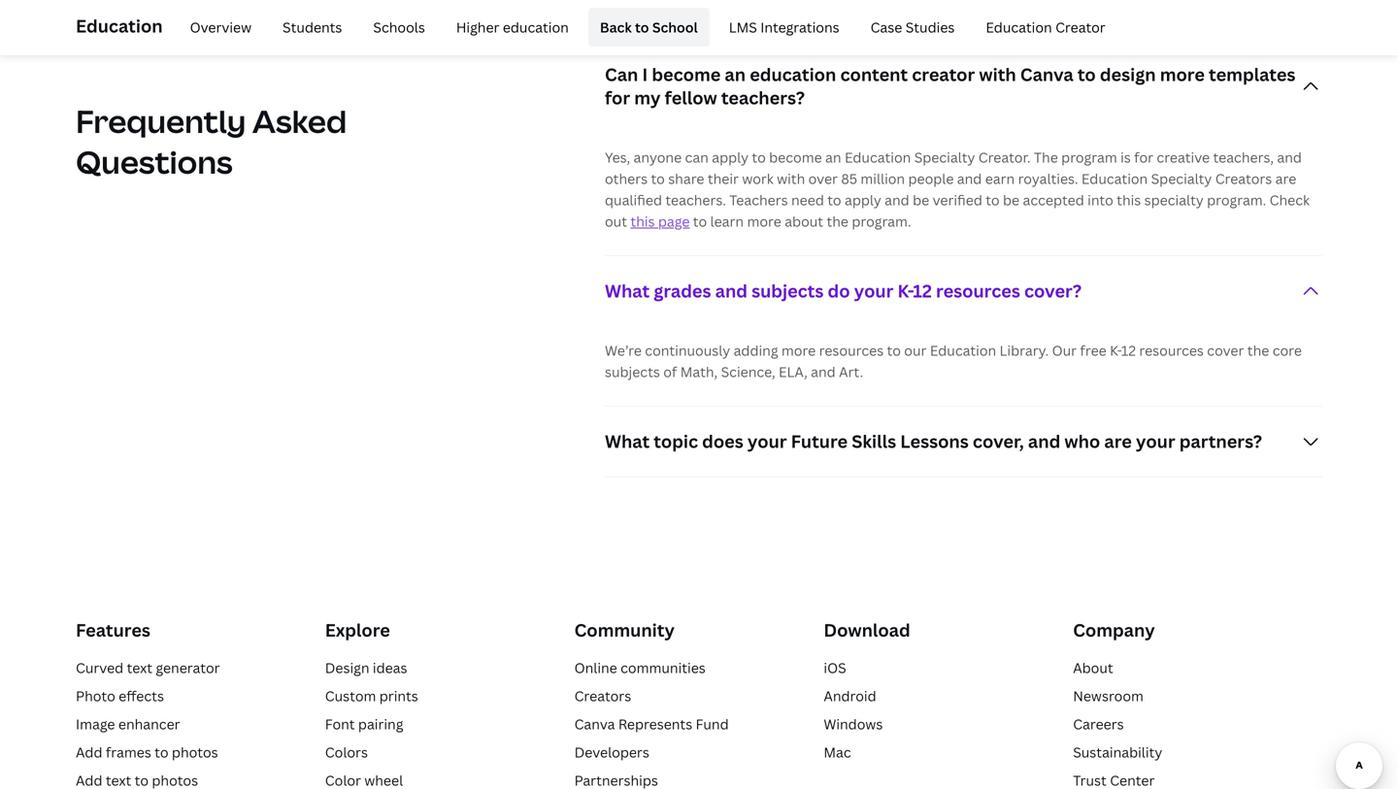 Task type: describe. For each thing, give the bounding box(es) containing it.
mac link
[[824, 743, 851, 762]]

skills
[[852, 430, 896, 453]]

earn
[[985, 169, 1015, 188]]

12 inside dropdown button
[[913, 279, 932, 303]]

share
[[668, 169, 704, 188]]

free
[[1080, 341, 1107, 360]]

can
[[605, 63, 638, 86]]

studies
[[906, 18, 955, 36]]

online communities link
[[574, 659, 706, 677]]

1 horizontal spatial your
[[854, 279, 894, 303]]

what grades and subjects do your k-12 resources cover? button
[[605, 256, 1322, 326]]

math,
[[680, 363, 718, 381]]

communities
[[621, 659, 706, 677]]

1 be from the left
[[913, 191, 929, 209]]

are inside dropdown button
[[1104, 430, 1132, 453]]

canva inside online communities creators canva represents fund developers
[[574, 715, 615, 733]]

enhancer
[[118, 715, 180, 733]]

careers
[[1073, 715, 1124, 733]]

qualified
[[605, 191, 662, 209]]

add
[[76, 743, 102, 762]]

does
[[702, 430, 744, 453]]

1 horizontal spatial apply
[[845, 191, 881, 209]]

pairing
[[358, 715, 403, 733]]

0 horizontal spatial your
[[748, 430, 787, 453]]

who
[[1065, 430, 1100, 453]]

what grades and subjects do your k-12 resources cover?
[[605, 279, 1082, 303]]

2 horizontal spatial resources
[[1139, 341, 1204, 360]]

k- inside dropdown button
[[898, 279, 913, 303]]

and inside the we're continuously adding more resources to our education library. our free k-12 resources cover the core subjects of math, science, ela, and art.
[[811, 363, 836, 381]]

creators link
[[574, 687, 631, 705]]

case studies
[[871, 18, 955, 36]]

ios
[[824, 659, 846, 677]]

effects
[[119, 687, 164, 705]]

school
[[652, 18, 698, 36]]

ela,
[[779, 363, 808, 381]]

my
[[634, 86, 661, 110]]

curved
[[76, 659, 124, 677]]

schools link
[[362, 8, 437, 47]]

curved text generator photo effects image enhancer add frames to photos
[[76, 659, 220, 762]]

we're
[[605, 341, 642, 360]]

teachers,
[[1213, 148, 1274, 166]]

newsroom link
[[1073, 687, 1144, 705]]

k- inside the we're continuously adding more resources to our education library. our free k-12 resources cover the core subjects of math, science, ela, and art.
[[1110, 341, 1121, 360]]

2 be from the left
[[1003, 191, 1020, 209]]

continuously
[[645, 341, 730, 360]]

resources inside dropdown button
[[936, 279, 1020, 303]]

million
[[861, 169, 905, 188]]

design ideas custom prints font pairing colors
[[325, 659, 418, 762]]

and right grades
[[715, 279, 748, 303]]

text
[[127, 659, 152, 677]]

for for my
[[605, 86, 630, 110]]

cover
[[1207, 341, 1244, 360]]

to down over
[[828, 191, 841, 209]]

overview link
[[178, 8, 263, 47]]

this page to learn more about the program.
[[631, 212, 911, 231]]

developers link
[[574, 743, 649, 762]]

this page link
[[631, 212, 690, 231]]

future
[[791, 430, 848, 453]]

program. inside yes, anyone can apply to become an education specialty creator. the program is for creative teachers, and others to share their work with over 85 million people and earn royalties. education specialty creators are qualified teachers. teachers need to apply and be verified to be accepted into this specialty program. check out
[[1207, 191, 1266, 209]]

ios android windows mac
[[824, 659, 883, 762]]

can i become an education content creator with canva to design more templates for my fellow teachers?
[[605, 63, 1296, 110]]

12 inside the we're continuously adding more resources to our education library. our free k-12 resources cover the core subjects of math, science, ela, and art.
[[1121, 341, 1136, 360]]

yes,
[[605, 148, 630, 166]]

to inside can i become an education content creator with canva to design more templates for my fellow teachers?
[[1078, 63, 1096, 86]]

ideas
[[373, 659, 407, 677]]

others
[[605, 169, 648, 188]]

schools
[[373, 18, 425, 36]]

generator
[[156, 659, 220, 677]]

education inside 'link'
[[986, 18, 1052, 36]]

templates
[[1209, 63, 1296, 86]]

verified
[[933, 191, 983, 209]]

lms integrations link
[[717, 8, 851, 47]]

teachers?
[[721, 86, 805, 110]]

are inside yes, anyone can apply to become an education specialty creator. the program is for creative teachers, and others to share their work with over 85 million people and earn royalties. education specialty creators are qualified teachers. teachers need to apply and be verified to be accepted into this specialty program. check out
[[1276, 169, 1297, 188]]

design
[[325, 659, 369, 677]]

menu bar containing overview
[[170, 8, 1117, 47]]

and up verified
[[957, 169, 982, 188]]

and left who
[[1028, 430, 1061, 453]]

creator
[[1056, 18, 1106, 36]]

subjects inside the we're continuously adding more resources to our education library. our free k-12 resources cover the core subjects of math, science, ela, and art.
[[605, 363, 660, 381]]

royalties.
[[1018, 169, 1078, 188]]

do
[[828, 279, 850, 303]]

to inside curved text generator photo effects image enhancer add frames to photos
[[155, 743, 169, 762]]

0 horizontal spatial the
[[827, 212, 849, 231]]

higher education
[[456, 18, 569, 36]]

teachers
[[729, 191, 788, 209]]

image enhancer link
[[76, 715, 180, 733]]

sustainability link
[[1073, 743, 1162, 762]]

android
[[824, 687, 876, 705]]

about
[[1073, 659, 1113, 677]]

and down million
[[885, 191, 910, 209]]

anyone
[[634, 148, 682, 166]]

sustainability
[[1073, 743, 1162, 762]]

what topic does your future skills lessons cover, and who are your partners?
[[605, 430, 1262, 453]]

grades
[[654, 279, 711, 303]]

back to school link
[[588, 8, 710, 47]]

back
[[600, 18, 632, 36]]

science,
[[721, 363, 775, 381]]

curved text generator link
[[76, 659, 220, 677]]

the
[[1034, 148, 1058, 166]]

people
[[908, 169, 954, 188]]

content
[[840, 63, 908, 86]]

creators inside yes, anyone can apply to become an education specialty creator. the program is for creative teachers, and others to share their work with over 85 million people and earn royalties. education specialty creators are qualified teachers. teachers need to apply and be verified to be accepted into this specialty program. check out
[[1215, 169, 1272, 188]]

what topic does your future skills lessons cover, and who are your partners? button
[[605, 407, 1322, 477]]

become inside can i become an education content creator with canva to design more templates for my fellow teachers?
[[652, 63, 721, 86]]

2 horizontal spatial your
[[1136, 430, 1175, 453]]

0 horizontal spatial this
[[631, 212, 655, 231]]

education inside can i become an education content creator with canva to design more templates for my fellow teachers?
[[750, 63, 836, 86]]



Task type: vqa. For each thing, say whether or not it's contained in the screenshot.
Apply to the bottom
yes



Task type: locate. For each thing, give the bounding box(es) containing it.
12 right free
[[1121, 341, 1136, 360]]

into
[[1088, 191, 1114, 209]]

1 horizontal spatial are
[[1276, 169, 1297, 188]]

can
[[685, 148, 709, 166]]

1 horizontal spatial resources
[[936, 279, 1020, 303]]

photo effects link
[[76, 687, 164, 705]]

what left grades
[[605, 279, 650, 303]]

1 horizontal spatial the
[[1248, 341, 1269, 360]]

1 horizontal spatial for
[[1134, 148, 1154, 166]]

0 vertical spatial for
[[605, 86, 630, 110]]

0 vertical spatial specialty
[[914, 148, 975, 166]]

0 vertical spatial k-
[[898, 279, 913, 303]]

1 horizontal spatial become
[[769, 148, 822, 166]]

what for what topic does your future skills lessons cover, and who are your partners?
[[605, 430, 650, 453]]

k- up our
[[898, 279, 913, 303]]

apply up their
[[712, 148, 749, 166]]

resources up the we're continuously adding more resources to our education library. our free k-12 resources cover the core subjects of math, science, ela, and art.
[[936, 279, 1020, 303]]

custom prints link
[[325, 687, 418, 705]]

explore
[[325, 618, 390, 642]]

1 vertical spatial with
[[777, 169, 805, 188]]

android link
[[824, 687, 876, 705]]

photo
[[76, 687, 115, 705]]

fellow
[[665, 86, 717, 110]]

what inside what grades and subjects do your k-12 resources cover? dropdown button
[[605, 279, 650, 303]]

this
[[1117, 191, 1141, 209], [631, 212, 655, 231]]

back to school
[[600, 18, 698, 36]]

0 vertical spatial apply
[[712, 148, 749, 166]]

education
[[503, 18, 569, 36], [750, 63, 836, 86]]

we're continuously adding more resources to our education library. our free k-12 resources cover the core subjects of math, science, ela, and art.
[[605, 341, 1302, 381]]

1 horizontal spatial an
[[825, 148, 841, 166]]

the right about
[[827, 212, 849, 231]]

need
[[791, 191, 824, 209]]

0 horizontal spatial specialty
[[914, 148, 975, 166]]

what for what grades and subjects do your k-12 resources cover?
[[605, 279, 650, 303]]

apply down 85
[[845, 191, 881, 209]]

to left the design
[[1078, 63, 1096, 86]]

yes, anyone can apply to become an education specialty creator. the program is for creative teachers, and others to share their work with over 85 million people and earn royalties. education specialty creators are qualified teachers. teachers need to apply and be verified to be accepted into this specialty program. check out
[[605, 148, 1310, 231]]

1 vertical spatial education
[[750, 63, 836, 86]]

resources left cover
[[1139, 341, 1204, 360]]

creator.
[[979, 148, 1031, 166]]

lms integrations
[[729, 18, 840, 36]]

to right back on the top left
[[635, 18, 649, 36]]

0 vertical spatial subjects
[[752, 279, 824, 303]]

creator
[[912, 63, 975, 86]]

canva inside can i become an education content creator with canva to design more templates for my fellow teachers?
[[1020, 63, 1074, 86]]

check
[[1270, 191, 1310, 209]]

with right creator
[[979, 63, 1016, 86]]

canva down education creator
[[1020, 63, 1074, 86]]

accepted
[[1023, 191, 1084, 209]]

creative
[[1157, 148, 1210, 166]]

cover,
[[973, 430, 1024, 453]]

i
[[642, 63, 648, 86]]

newsroom
[[1073, 687, 1144, 705]]

to down anyone
[[651, 169, 665, 188]]

and left art.
[[811, 363, 836, 381]]

the inside the we're continuously adding more resources to our education library. our free k-12 resources cover the core subjects of math, science, ela, and art.
[[1248, 341, 1269, 360]]

0 horizontal spatial apply
[[712, 148, 749, 166]]

of
[[663, 363, 677, 381]]

questions
[[76, 141, 233, 183]]

1 vertical spatial for
[[1134, 148, 1154, 166]]

colors
[[325, 743, 368, 762]]

art.
[[839, 363, 863, 381]]

0 vertical spatial the
[[827, 212, 849, 231]]

program.
[[1207, 191, 1266, 209], [852, 212, 911, 231]]

1 vertical spatial more
[[747, 212, 781, 231]]

to down "teachers."
[[693, 212, 707, 231]]

0 horizontal spatial canva
[[574, 715, 615, 733]]

1 horizontal spatial canva
[[1020, 63, 1074, 86]]

subjects inside dropdown button
[[752, 279, 824, 303]]

education creator
[[986, 18, 1106, 36]]

1 vertical spatial become
[[769, 148, 822, 166]]

1 horizontal spatial creators
[[1215, 169, 1272, 188]]

0 horizontal spatial resources
[[819, 341, 884, 360]]

case studies link
[[859, 8, 966, 47]]

become right the i
[[652, 63, 721, 86]]

add frames to photos link
[[76, 743, 218, 762]]

higher
[[456, 18, 500, 36]]

creators down teachers,
[[1215, 169, 1272, 188]]

0 horizontal spatial subjects
[[605, 363, 660, 381]]

0 vertical spatial more
[[1160, 63, 1205, 86]]

an inside yes, anyone can apply to become an education specialty creator. the program is for creative teachers, and others to share their work with over 85 million people and earn royalties. education specialty creators are qualified teachers. teachers need to apply and be verified to be accepted into this specialty program. check out
[[825, 148, 841, 166]]

to up work
[[752, 148, 766, 166]]

topic
[[654, 430, 698, 453]]

1 horizontal spatial specialty
[[1151, 169, 1212, 188]]

menu bar
[[170, 8, 1117, 47]]

are up check
[[1276, 169, 1297, 188]]

with inside can i become an education content creator with canva to design more templates for my fellow teachers?
[[979, 63, 1016, 86]]

0 horizontal spatial are
[[1104, 430, 1132, 453]]

program. down teachers,
[[1207, 191, 1266, 209]]

this inside yes, anyone can apply to become an education specialty creator. the program is for creative teachers, and others to share their work with over 85 million people and earn royalties. education specialty creators are qualified teachers. teachers need to apply and be verified to be accepted into this specialty program. check out
[[1117, 191, 1141, 209]]

your left partners? at right
[[1136, 430, 1175, 453]]

2 vertical spatial more
[[782, 341, 816, 360]]

0 horizontal spatial education
[[503, 18, 569, 36]]

an inside can i become an education content creator with canva to design more templates for my fellow teachers?
[[725, 63, 746, 86]]

photos
[[172, 743, 218, 762]]

lms
[[729, 18, 757, 36]]

online communities creators canva represents fund developers
[[574, 659, 729, 762]]

education inside the we're continuously adding more resources to our education library. our free k-12 resources cover the core subjects of math, science, ela, and art.
[[930, 341, 996, 360]]

for left 'my'
[[605, 86, 630, 110]]

learn
[[710, 212, 744, 231]]

with up need
[[777, 169, 805, 188]]

1 vertical spatial program.
[[852, 212, 911, 231]]

font
[[325, 715, 355, 733]]

1 horizontal spatial subjects
[[752, 279, 824, 303]]

are right who
[[1104, 430, 1132, 453]]

education inside menu bar
[[503, 18, 569, 36]]

mac
[[824, 743, 851, 762]]

teachers.
[[665, 191, 726, 209]]

1 what from the top
[[605, 279, 650, 303]]

ios link
[[824, 659, 846, 677]]

program. down million
[[852, 212, 911, 231]]

more right the design
[[1160, 63, 1205, 86]]

canva
[[1020, 63, 1074, 86], [574, 715, 615, 733]]

the left core
[[1248, 341, 1269, 360]]

education creator link
[[974, 8, 1117, 47]]

be
[[913, 191, 929, 209], [1003, 191, 1020, 209]]

to
[[635, 18, 649, 36], [1078, 63, 1096, 86], [752, 148, 766, 166], [651, 169, 665, 188], [828, 191, 841, 209], [986, 191, 1000, 209], [693, 212, 707, 231], [887, 341, 901, 360], [155, 743, 169, 762]]

0 horizontal spatial be
[[913, 191, 929, 209]]

online
[[574, 659, 617, 677]]

0 vertical spatial are
[[1276, 169, 1297, 188]]

0 vertical spatial this
[[1117, 191, 1141, 209]]

k- right free
[[1110, 341, 1121, 360]]

creators down online
[[574, 687, 631, 705]]

1 horizontal spatial be
[[1003, 191, 1020, 209]]

1 vertical spatial specialty
[[1151, 169, 1212, 188]]

colors link
[[325, 743, 368, 762]]

12 up our
[[913, 279, 932, 303]]

0 vertical spatial what
[[605, 279, 650, 303]]

more
[[1160, 63, 1205, 86], [747, 212, 781, 231], [782, 341, 816, 360]]

with inside yes, anyone can apply to become an education specialty creator. the program is for creative teachers, and others to share their work with over 85 million people and earn royalties. education specialty creators are qualified teachers. teachers need to apply and be verified to be accepted into this specialty program. check out
[[777, 169, 805, 188]]

for inside yes, anyone can apply to become an education specialty creator. the program is for creative teachers, and others to share their work with over 85 million people and earn royalties. education specialty creators are qualified teachers. teachers need to apply and be verified to be accepted into this specialty program. check out
[[1134, 148, 1154, 166]]

0 vertical spatial an
[[725, 63, 746, 86]]

1 horizontal spatial with
[[979, 63, 1016, 86]]

fund
[[696, 715, 729, 733]]

program
[[1061, 148, 1117, 166]]

1 vertical spatial what
[[605, 430, 650, 453]]

1 vertical spatial subjects
[[605, 363, 660, 381]]

image
[[76, 715, 115, 733]]

0 horizontal spatial 12
[[913, 279, 932, 303]]

education down integrations
[[750, 63, 836, 86]]

work
[[742, 169, 774, 188]]

1 horizontal spatial this
[[1117, 191, 1141, 209]]

1 horizontal spatial program.
[[1207, 191, 1266, 209]]

0 vertical spatial become
[[652, 63, 721, 86]]

more inside the we're continuously adding more resources to our education library. our free k-12 resources cover the core subjects of math, science, ela, and art.
[[782, 341, 816, 360]]

become inside yes, anyone can apply to become an education specialty creator. the program is for creative teachers, and others to share their work with over 85 million people and earn royalties. education specialty creators are qualified teachers. teachers need to apply and be verified to be accepted into this specialty program. check out
[[769, 148, 822, 166]]

0 vertical spatial program.
[[1207, 191, 1266, 209]]

and up check
[[1277, 148, 1302, 166]]

be down people
[[913, 191, 929, 209]]

to down the enhancer
[[155, 743, 169, 762]]

your right the 'does'
[[748, 430, 787, 453]]

subjects left do
[[752, 279, 824, 303]]

0 vertical spatial with
[[979, 63, 1016, 86]]

subjects down we're
[[605, 363, 660, 381]]

represents
[[618, 715, 692, 733]]

0 horizontal spatial become
[[652, 63, 721, 86]]

1 vertical spatial this
[[631, 212, 655, 231]]

1 vertical spatial apply
[[845, 191, 881, 209]]

1 vertical spatial k-
[[1110, 341, 1121, 360]]

careers link
[[1073, 715, 1124, 733]]

0 horizontal spatial program.
[[852, 212, 911, 231]]

their
[[708, 169, 739, 188]]

community
[[574, 618, 675, 642]]

integrations
[[760, 18, 840, 36]]

about link
[[1073, 659, 1113, 677]]

1 horizontal spatial education
[[750, 63, 836, 86]]

canva down creators link
[[574, 715, 615, 733]]

page
[[658, 212, 690, 231]]

prints
[[379, 687, 418, 705]]

1 vertical spatial creators
[[574, 687, 631, 705]]

become up over
[[769, 148, 822, 166]]

canva represents fund link
[[574, 715, 729, 733]]

0 horizontal spatial for
[[605, 86, 630, 110]]

students
[[283, 18, 342, 36]]

for inside can i become an education content creator with canva to design more templates for my fellow teachers?
[[605, 86, 630, 110]]

1 horizontal spatial k-
[[1110, 341, 1121, 360]]

core
[[1273, 341, 1302, 360]]

your right do
[[854, 279, 894, 303]]

0 horizontal spatial k-
[[898, 279, 913, 303]]

0 vertical spatial canva
[[1020, 63, 1074, 86]]

this right into
[[1117, 191, 1141, 209]]

1 vertical spatial 12
[[1121, 341, 1136, 360]]

1 vertical spatial are
[[1104, 430, 1132, 453]]

creators inside online communities creators canva represents fund developers
[[574, 687, 631, 705]]

0 vertical spatial education
[[503, 18, 569, 36]]

more up ela,
[[782, 341, 816, 360]]

0 vertical spatial creators
[[1215, 169, 1272, 188]]

to left our
[[887, 341, 901, 360]]

are
[[1276, 169, 1297, 188], [1104, 430, 1132, 453]]

what left topic
[[605, 430, 650, 453]]

your
[[854, 279, 894, 303], [748, 430, 787, 453], [1136, 430, 1175, 453]]

1 vertical spatial the
[[1248, 341, 1269, 360]]

1 vertical spatial an
[[825, 148, 841, 166]]

1 horizontal spatial 12
[[1121, 341, 1136, 360]]

be down earn
[[1003, 191, 1020, 209]]

an down lms
[[725, 63, 746, 86]]

what inside what topic does your future skills lessons cover, and who are your partners? dropdown button
[[605, 430, 650, 453]]

1 vertical spatial canva
[[574, 715, 615, 733]]

and
[[1277, 148, 1302, 166], [957, 169, 982, 188], [885, 191, 910, 209], [715, 279, 748, 303], [811, 363, 836, 381], [1028, 430, 1061, 453]]

to down earn
[[986, 191, 1000, 209]]

0 horizontal spatial creators
[[574, 687, 631, 705]]

is
[[1121, 148, 1131, 166]]

0 horizontal spatial with
[[777, 169, 805, 188]]

2 what from the top
[[605, 430, 650, 453]]

for for creative
[[1134, 148, 1154, 166]]

resources up art.
[[819, 341, 884, 360]]

more inside can i become an education content creator with canva to design more templates for my fellow teachers?
[[1160, 63, 1205, 86]]

for right is
[[1134, 148, 1154, 166]]

resources
[[936, 279, 1020, 303], [819, 341, 884, 360], [1139, 341, 1204, 360]]

0 horizontal spatial an
[[725, 63, 746, 86]]

for
[[605, 86, 630, 110], [1134, 148, 1154, 166]]

specialty down creative
[[1151, 169, 1212, 188]]

our
[[904, 341, 927, 360]]

education
[[76, 14, 163, 38], [986, 18, 1052, 36], [845, 148, 911, 166], [1082, 169, 1148, 188], [930, 341, 996, 360]]

more down teachers
[[747, 212, 781, 231]]

education right higher
[[503, 18, 569, 36]]

0 vertical spatial 12
[[913, 279, 932, 303]]

asked
[[252, 100, 347, 142]]

an up over
[[825, 148, 841, 166]]

specialty up people
[[914, 148, 975, 166]]

to inside the we're continuously adding more resources to our education library. our free k-12 resources cover the core subjects of math, science, ela, and art.
[[887, 341, 901, 360]]

our
[[1052, 341, 1077, 360]]

this down qualified at top left
[[631, 212, 655, 231]]



